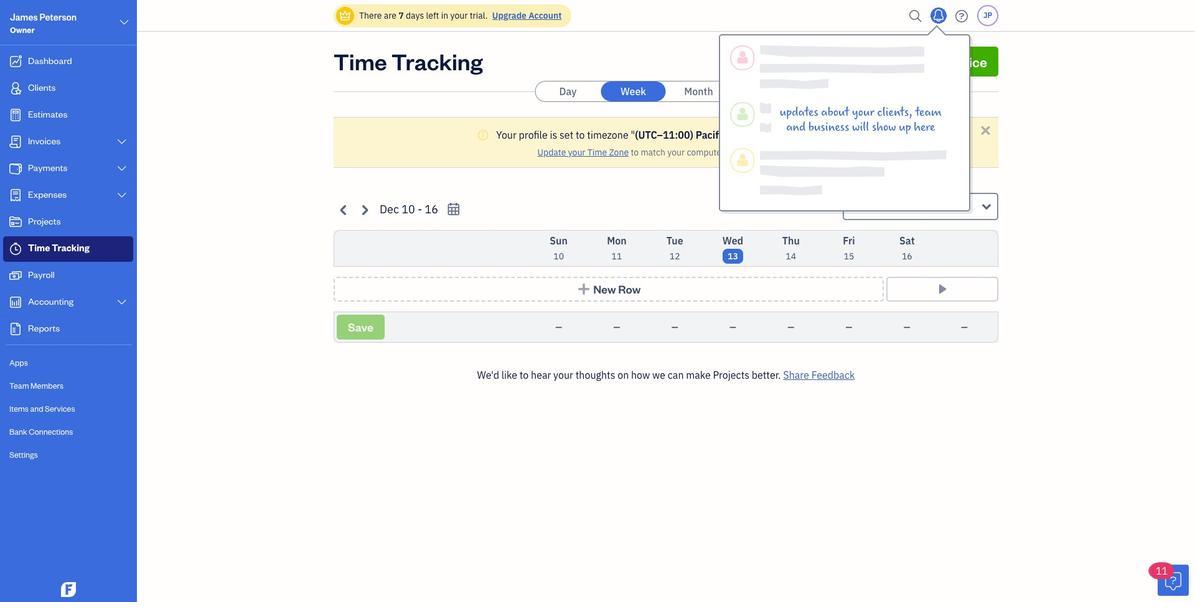 Task type: describe. For each thing, give the bounding box(es) containing it.
resource center badge image
[[1159, 566, 1190, 597]]

0 vertical spatial tracking
[[392, 47, 483, 76]]

about
[[822, 105, 850, 120]]

(utc–11:00)
[[635, 129, 694, 141]]

mon
[[607, 235, 627, 247]]

report image
[[8, 323, 23, 336]]

payroll link
[[3, 263, 133, 289]]

updates about your clients, team and business will show up here
[[780, 105, 942, 135]]

your inside updates about your clients, team and business will show up here
[[853, 105, 875, 120]]

better.
[[752, 369, 781, 382]]

main element
[[0, 0, 168, 603]]

time tracking inside main element
[[28, 242, 90, 254]]

thu
[[783, 235, 800, 247]]

in
[[441, 10, 449, 21]]

are
[[384, 10, 397, 21]]

invoice image
[[8, 136, 23, 148]]

freshbooks image
[[59, 583, 78, 598]]

connections
[[29, 427, 73, 437]]

payment image
[[8, 163, 23, 175]]

sun 10
[[550, 235, 568, 262]]

share
[[784, 369, 810, 382]]

chevron large down image for expenses
[[116, 191, 128, 201]]

11 inside 11 dropdown button
[[1157, 566, 1169, 578]]

1 vertical spatial projects
[[714, 369, 750, 382]]

7 — from the left
[[904, 322, 911, 333]]

james peterson button
[[843, 193, 999, 221]]

zone.
[[774, 147, 795, 158]]

13
[[728, 251, 739, 262]]

can
[[668, 369, 684, 382]]

there are 7 days left in your trial. upgrade account
[[359, 10, 562, 21]]

on
[[618, 369, 629, 382]]

owner
[[10, 25, 35, 35]]

services
[[45, 404, 75, 414]]

month
[[685, 85, 714, 98]]

2 — from the left
[[614, 322, 621, 333]]

6 — from the left
[[846, 322, 853, 333]]

your down (utc–11:00)
[[668, 147, 685, 158]]

4 — from the left
[[730, 322, 737, 333]]

7
[[399, 10, 404, 21]]

payroll
[[28, 269, 55, 281]]

1 vertical spatial -
[[418, 202, 423, 217]]

times image
[[979, 123, 994, 138]]

11 inside the mon 11
[[612, 251, 622, 262]]

chevron large down image for invoices
[[116, 137, 128, 147]]

reports
[[28, 323, 60, 334]]

14
[[786, 251, 797, 262]]

timer image
[[8, 243, 23, 255]]

correct?
[[796, 129, 832, 141]]

0 horizontal spatial to
[[520, 369, 529, 382]]

tue 12
[[667, 235, 684, 262]]

is
[[766, 129, 774, 141]]

like
[[502, 369, 518, 382]]

time tracking link
[[3, 237, 133, 262]]

wed
[[723, 235, 744, 247]]

your
[[497, 129, 517, 141]]

local
[[734, 147, 752, 158]]

dashboard
[[28, 55, 72, 67]]

notifications image
[[929, 3, 949, 28]]

jp button
[[978, 5, 999, 26]]

is
[[550, 129, 558, 141]]

we'd
[[478, 369, 500, 382]]

chevron large down image for accounting
[[116, 298, 128, 308]]

niue
[[736, 129, 757, 141]]

your profile is set to timezone " (utc–11:00) pacific - niue ". is this correct?
[[497, 129, 832, 141]]

".
[[757, 129, 763, 141]]

0 vertical spatial time tracking
[[334, 47, 483, 76]]

hear
[[531, 369, 551, 382]]

16 inside sat 16
[[903, 251, 913, 262]]

thoughts
[[576, 369, 616, 382]]

15
[[844, 251, 855, 262]]

crown image
[[339, 9, 352, 22]]

account
[[529, 10, 562, 21]]

1 vertical spatial time
[[588, 147, 607, 158]]

"
[[631, 129, 635, 141]]

invoices link
[[3, 130, 133, 155]]

5 — from the left
[[788, 322, 795, 333]]

will
[[853, 120, 870, 135]]

week link
[[601, 82, 666, 102]]

clients,
[[878, 105, 913, 120]]

12
[[670, 251, 681, 262]]

week
[[621, 85, 647, 98]]

1 — from the left
[[556, 322, 563, 333]]

dashboard image
[[8, 55, 23, 68]]

0 vertical spatial chevron large down image
[[119, 15, 130, 30]]

and inside updates about your clients, team and business will show up here
[[787, 120, 806, 135]]

chevron large down image inside payments 'link'
[[116, 164, 128, 174]]

project image
[[8, 216, 23, 229]]

expenses link
[[3, 183, 133, 209]]

expenses
[[28, 189, 67, 201]]

sun
[[550, 235, 568, 247]]

day
[[560, 85, 577, 98]]

updates
[[780, 105, 819, 120]]

sat 16
[[900, 235, 915, 262]]

we
[[653, 369, 666, 382]]

team
[[916, 105, 942, 120]]

your down set
[[568, 147, 586, 158]]

payments link
[[3, 156, 133, 182]]

update your time zone to match your computer's local time zone.
[[538, 147, 795, 158]]

members
[[31, 381, 64, 391]]

set
[[560, 129, 574, 141]]

upgrade account link
[[490, 10, 562, 21]]



Task type: locate. For each thing, give the bounding box(es) containing it.
chart image
[[8, 296, 23, 309]]

update your time zone link
[[538, 147, 629, 158]]

1 horizontal spatial and
[[787, 120, 806, 135]]

items and services link
[[3, 399, 133, 420]]

james
[[10, 11, 38, 23], [852, 201, 882, 213]]

projects
[[28, 216, 61, 227], [714, 369, 750, 382]]

your right the in
[[451, 10, 468, 21]]

bank connections link
[[3, 422, 133, 443]]

james up fri
[[852, 201, 882, 213]]

time tracking down the days
[[334, 47, 483, 76]]

1 horizontal spatial 16
[[903, 251, 913, 262]]

settings link
[[3, 445, 133, 467]]

james up owner
[[10, 11, 38, 23]]

2 horizontal spatial to
[[631, 147, 639, 158]]

team members link
[[3, 376, 133, 397]]

share feedback button
[[784, 368, 855, 383]]

0 horizontal spatial time
[[28, 242, 50, 254]]

apps link
[[3, 353, 133, 374]]

0 horizontal spatial tracking
[[52, 242, 90, 254]]

plus image
[[577, 283, 591, 296]]

to for zone
[[631, 147, 639, 158]]

1 horizontal spatial -
[[730, 129, 734, 141]]

generate invoice
[[883, 53, 988, 70]]

next week image
[[358, 203, 372, 217]]

to right like
[[520, 369, 529, 382]]

11 button
[[1150, 564, 1190, 597]]

1 horizontal spatial time tracking
[[334, 47, 483, 76]]

update
[[538, 147, 566, 158]]

info image
[[478, 128, 494, 143]]

0 horizontal spatial time tracking
[[28, 242, 90, 254]]

time right the timer icon
[[28, 242, 50, 254]]

estimates link
[[3, 103, 133, 128]]

1 chevron large down image from the top
[[116, 137, 128, 147]]

profile
[[519, 129, 548, 141]]

10 inside sun 10
[[554, 251, 564, 262]]

tracking down left
[[392, 47, 483, 76]]

peterson up dashboard
[[40, 11, 77, 23]]

this
[[777, 129, 793, 141]]

jp
[[984, 11, 993, 20]]

tue
[[667, 235, 684, 247]]

reports link
[[3, 317, 133, 343]]

0 horizontal spatial james
[[10, 11, 38, 23]]

accounting
[[28, 296, 74, 308]]

new row button
[[334, 277, 884, 302]]

and
[[787, 120, 806, 135], [30, 404, 43, 414]]

upgrade
[[493, 10, 527, 21]]

settings
[[9, 450, 38, 460]]

to right zone
[[631, 147, 639, 158]]

row
[[619, 282, 641, 296]]

match
[[641, 147, 666, 158]]

0 horizontal spatial projects
[[28, 216, 61, 227]]

feedback
[[812, 369, 855, 382]]

10 for dec
[[402, 202, 415, 217]]

bank connections
[[9, 427, 73, 437]]

10
[[402, 202, 415, 217], [554, 251, 564, 262]]

invoices
[[28, 135, 61, 147]]

search image
[[906, 7, 926, 25]]

time inside time tracking link
[[28, 242, 50, 254]]

estimate image
[[8, 109, 23, 121]]

1 vertical spatial chevron large down image
[[116, 191, 128, 201]]

peterson for james peterson
[[884, 201, 924, 213]]

to right set
[[576, 129, 585, 141]]

10 down sun
[[554, 251, 564, 262]]

sat
[[900, 235, 915, 247]]

time
[[755, 147, 772, 158]]

3 chevron large down image from the top
[[116, 298, 128, 308]]

time down the timezone
[[588, 147, 607, 158]]

james inside james peterson owner
[[10, 11, 38, 23]]

accounting link
[[3, 290, 133, 316]]

client image
[[8, 82, 23, 95]]

new
[[594, 282, 616, 296]]

and down updates
[[787, 120, 806, 135]]

estimates
[[28, 108, 67, 120]]

your up will
[[853, 105, 875, 120]]

bank
[[9, 427, 27, 437]]

clients link
[[3, 76, 133, 102]]

chevron large down image inside expenses link
[[116, 191, 128, 201]]

business
[[809, 120, 850, 135]]

16 down sat
[[903, 251, 913, 262]]

0 vertical spatial 11
[[612, 251, 622, 262]]

projects inside main element
[[28, 216, 61, 227]]

1 horizontal spatial projects
[[714, 369, 750, 382]]

10 right dec
[[402, 202, 415, 217]]

—
[[556, 322, 563, 333], [614, 322, 621, 333], [672, 322, 679, 333], [730, 322, 737, 333], [788, 322, 795, 333], [846, 322, 853, 333], [904, 322, 911, 333], [962, 322, 969, 333]]

0 vertical spatial 16
[[425, 202, 439, 217]]

1 vertical spatial and
[[30, 404, 43, 414]]

0 horizontal spatial 11
[[612, 251, 622, 262]]

0 vertical spatial to
[[576, 129, 585, 141]]

1 vertical spatial chevron large down image
[[116, 164, 128, 174]]

-
[[730, 129, 734, 141], [418, 202, 423, 217]]

11
[[612, 251, 622, 262], [1157, 566, 1169, 578]]

time tracking down projects link
[[28, 242, 90, 254]]

left
[[426, 10, 439, 21]]

1 vertical spatial 11
[[1157, 566, 1169, 578]]

generate invoice button
[[871, 47, 999, 77]]

projects right make
[[714, 369, 750, 382]]

day link
[[536, 82, 601, 102]]

0 vertical spatial chevron large down image
[[116, 137, 128, 147]]

james for james peterson owner
[[10, 11, 38, 23]]

peterson inside james peterson owner
[[40, 11, 77, 23]]

0 horizontal spatial and
[[30, 404, 43, 414]]

tracking down projects link
[[52, 242, 90, 254]]

peterson
[[40, 11, 77, 23], [884, 201, 924, 213]]

items
[[9, 404, 29, 414]]

0 vertical spatial and
[[787, 120, 806, 135]]

2 vertical spatial time
[[28, 242, 50, 254]]

expense image
[[8, 189, 23, 202]]

how
[[632, 369, 650, 382]]

- left niue
[[730, 129, 734, 141]]

team members
[[9, 381, 64, 391]]

peterson inside dropdown button
[[884, 201, 924, 213]]

0 horizontal spatial peterson
[[40, 11, 77, 23]]

money image
[[8, 270, 23, 282]]

2 vertical spatial chevron large down image
[[116, 298, 128, 308]]

fri 15
[[844, 235, 856, 262]]

payments
[[28, 162, 68, 174]]

1 vertical spatial 16
[[903, 251, 913, 262]]

10 for sun
[[554, 251, 564, 262]]

16 left choose a date icon
[[425, 202, 439, 217]]

chevron large down image
[[119, 15, 130, 30], [116, 164, 128, 174]]

peterson for james peterson owner
[[40, 11, 77, 23]]

2 horizontal spatial time
[[588, 147, 607, 158]]

time down there
[[334, 47, 387, 76]]

up
[[900, 120, 912, 135]]

1 vertical spatial time tracking
[[28, 242, 90, 254]]

time
[[334, 47, 387, 76], [588, 147, 607, 158], [28, 242, 50, 254]]

1 vertical spatial james
[[852, 201, 882, 213]]

chevron large down image
[[116, 137, 128, 147], [116, 191, 128, 201], [116, 298, 128, 308]]

wed 13
[[723, 235, 744, 262]]

your right "hear"
[[554, 369, 574, 382]]

0 horizontal spatial 10
[[402, 202, 415, 217]]

choose a date image
[[447, 202, 461, 217]]

projects down expenses in the left of the page
[[28, 216, 61, 227]]

1 horizontal spatial james
[[852, 201, 882, 213]]

tracking inside main element
[[52, 242, 90, 254]]

chevron large down image down estimates link
[[116, 137, 128, 147]]

trial.
[[470, 10, 488, 21]]

1 horizontal spatial time
[[334, 47, 387, 76]]

james peterson
[[852, 201, 924, 213]]

team
[[9, 381, 29, 391]]

and inside main element
[[30, 404, 43, 414]]

1 horizontal spatial peterson
[[884, 201, 924, 213]]

days
[[406, 10, 424, 21]]

1 horizontal spatial 10
[[554, 251, 564, 262]]

1 vertical spatial tracking
[[52, 242, 90, 254]]

to
[[576, 129, 585, 141], [631, 147, 639, 158], [520, 369, 529, 382]]

0 vertical spatial james
[[10, 11, 38, 23]]

go to help image
[[952, 7, 972, 25]]

chevron large down image inside invoices "link"
[[116, 137, 128, 147]]

peterson up sat
[[884, 201, 924, 213]]

james inside dropdown button
[[852, 201, 882, 213]]

pacific
[[696, 129, 727, 141]]

0 vertical spatial time
[[334, 47, 387, 76]]

james peterson owner
[[10, 11, 77, 35]]

timezone
[[588, 129, 629, 141]]

2 chevron large down image from the top
[[116, 191, 128, 201]]

there
[[359, 10, 382, 21]]

3 — from the left
[[672, 322, 679, 333]]

dashboard link
[[3, 49, 133, 75]]

1 vertical spatial to
[[631, 147, 639, 158]]

1 horizontal spatial to
[[576, 129, 585, 141]]

here
[[915, 120, 936, 135]]

and right items at the left bottom of the page
[[30, 404, 43, 414]]

clients
[[28, 82, 56, 93]]

- right dec
[[418, 202, 423, 217]]

1 vertical spatial 10
[[554, 251, 564, 262]]

tracking
[[392, 47, 483, 76], [52, 242, 90, 254]]

1 horizontal spatial 11
[[1157, 566, 1169, 578]]

0 vertical spatial projects
[[28, 216, 61, 227]]

1 vertical spatial peterson
[[884, 201, 924, 213]]

dec 10 - 16
[[380, 202, 439, 217]]

computer's
[[687, 147, 732, 158]]

0 horizontal spatial 16
[[425, 202, 439, 217]]

month link
[[667, 82, 732, 102]]

invoice
[[944, 53, 988, 70]]

1 horizontal spatial tracking
[[392, 47, 483, 76]]

0 vertical spatial peterson
[[40, 11, 77, 23]]

0 vertical spatial -
[[730, 129, 734, 141]]

james for james peterson
[[852, 201, 882, 213]]

0 vertical spatial 10
[[402, 202, 415, 217]]

8 — from the left
[[962, 322, 969, 333]]

0 horizontal spatial -
[[418, 202, 423, 217]]

previous week image
[[337, 203, 351, 217]]

start timer image
[[936, 283, 950, 296]]

chevron large down image down payroll link
[[116, 298, 128, 308]]

time tracking
[[334, 47, 483, 76], [28, 242, 90, 254]]

items and services
[[9, 404, 75, 414]]

generate
[[883, 53, 941, 70]]

to for set
[[576, 129, 585, 141]]

show
[[873, 120, 897, 135]]

2 vertical spatial to
[[520, 369, 529, 382]]

chevron large down image down payments 'link'
[[116, 191, 128, 201]]



Task type: vqa. For each thing, say whether or not it's contained in the screenshot.
RECURRING
no



